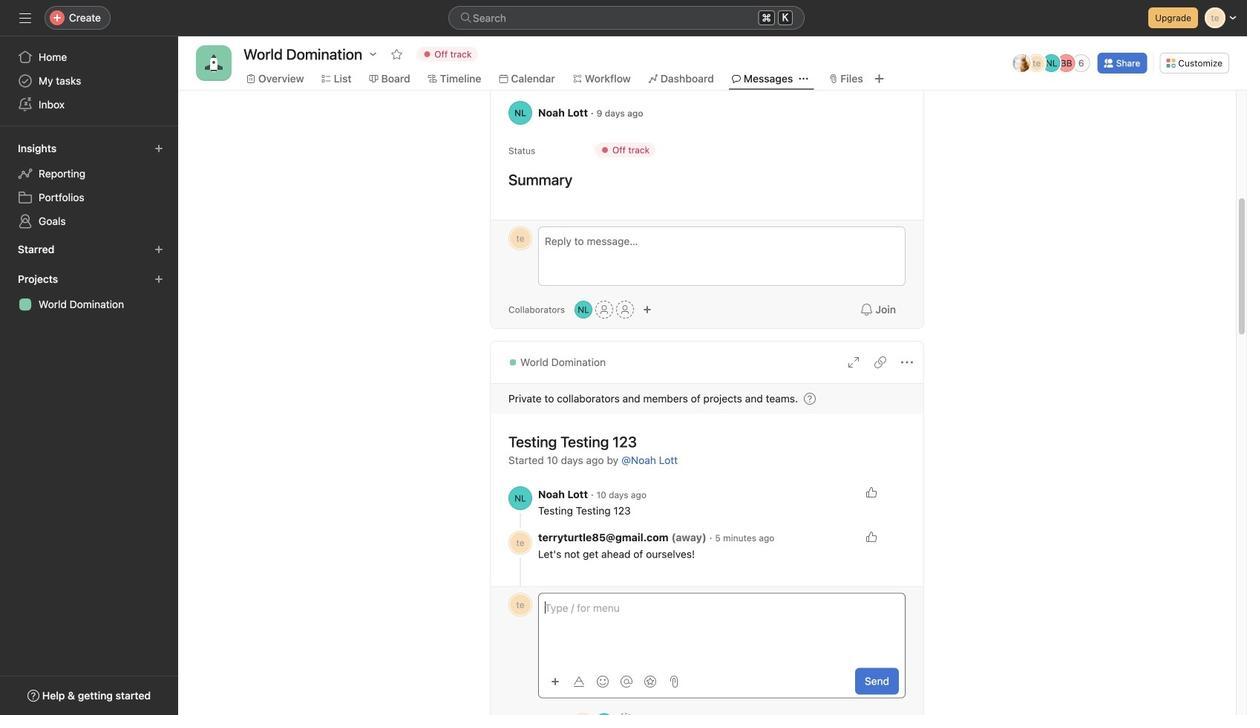 Task type: vqa. For each thing, say whether or not it's contained in the screenshot.
cell
no



Task type: locate. For each thing, give the bounding box(es) containing it.
add to starred image
[[391, 48, 403, 60]]

1 0 likes. click to like this message comment image from the top
[[866, 486, 878, 498]]

insights element
[[0, 135, 178, 236]]

emoji image
[[597, 676, 609, 688]]

toolbar
[[545, 671, 685, 692]]

add or remove collaborators image
[[643, 305, 652, 314]]

new insights image
[[154, 144, 163, 153]]

0 likes. click to like this message comment image
[[866, 486, 878, 498], [866, 531, 878, 543]]

copy link image
[[875, 356, 887, 368]]

add items to starred image
[[154, 245, 163, 254]]

1 vertical spatial 0 likes. click to like this message comment image
[[866, 531, 878, 543]]

attach a file or paste an image image
[[668, 676, 680, 688]]

new project or portfolio image
[[154, 275, 163, 284]]

None field
[[449, 6, 805, 30]]

Search tasks, projects, and more text field
[[449, 6, 805, 30]]

0 vertical spatial 0 likes. click to like this message comment image
[[866, 486, 878, 498]]

hide sidebar image
[[19, 12, 31, 24]]



Task type: describe. For each thing, give the bounding box(es) containing it.
projects element
[[0, 266, 178, 319]]

appreciations image
[[645, 676, 656, 688]]

at mention image
[[621, 676, 633, 688]]

open user profile image
[[509, 486, 532, 510]]

formatting image
[[573, 676, 585, 688]]

full screen image
[[848, 356, 860, 368]]

insert an object image
[[551, 677, 560, 686]]

add or remove collaborators image
[[575, 301, 593, 319]]

rocket image
[[205, 54, 223, 72]]

tab actions image
[[799, 74, 808, 83]]

add tab image
[[874, 73, 886, 85]]

global element
[[0, 36, 178, 126]]

2 0 likes. click to like this message comment image from the top
[[866, 531, 878, 543]]



